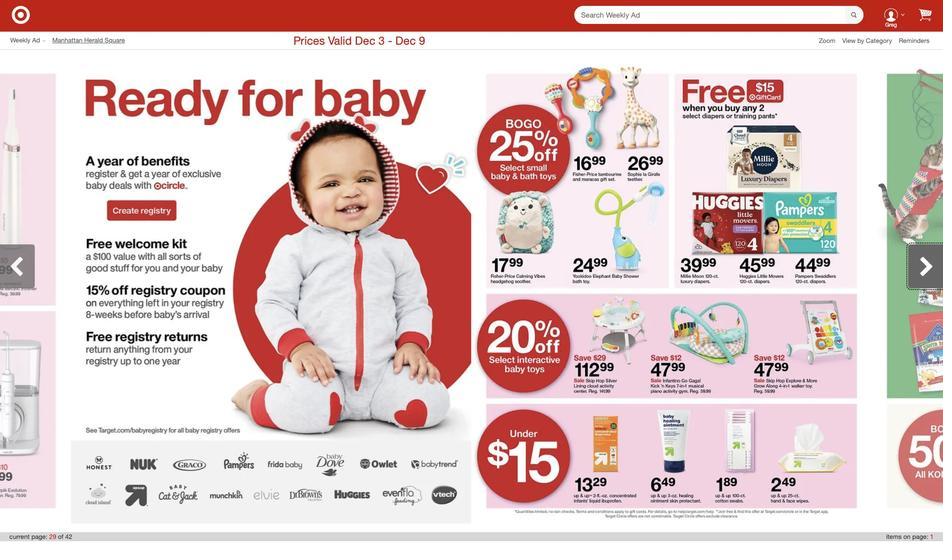 Task type: vqa. For each thing, say whether or not it's contained in the screenshot.
Canon E0S R100 RF-S18-45mm F4.5-6.3 IS STM Lens Kit link
no



Task type: locate. For each thing, give the bounding box(es) containing it.
42
[[65, 533, 72, 541]]

0 horizontal spatial page:
[[31, 533, 47, 541]]

0 horizontal spatial dec
[[355, 33, 375, 47]]

manhattan herald square link
[[52, 36, 132, 45]]

page 29 image
[[71, 59, 472, 524]]

-
[[388, 33, 392, 47]]

page 31 image
[[872, 59, 943, 524]]

dec right -
[[396, 33, 416, 47]]

page: left 1
[[913, 533, 929, 541]]

1 dec from the left
[[355, 33, 375, 47]]

dec
[[355, 33, 375, 47], [396, 33, 416, 47]]

prices valid dec 3 - dec 9
[[294, 33, 425, 47]]

dec left 3
[[355, 33, 375, 47]]

items
[[886, 533, 902, 541]]

herald
[[84, 36, 103, 44]]

of
[[58, 533, 63, 541]]

form
[[574, 6, 864, 24]]

view by category link
[[842, 36, 899, 44]]

ad
[[32, 36, 40, 44]]

1
[[930, 533, 934, 541]]

page: left 29 at left
[[31, 533, 47, 541]]

1 horizontal spatial dec
[[396, 33, 416, 47]]

page:
[[31, 533, 47, 541], [913, 533, 929, 541]]

1 horizontal spatial page:
[[913, 533, 929, 541]]

1 page: from the left
[[31, 533, 47, 541]]

current page: 29 of 42
[[9, 533, 72, 541]]

items on page: 1
[[886, 533, 934, 541]]

29
[[49, 533, 56, 541]]

view by category
[[842, 36, 892, 44]]

greg
[[885, 21, 897, 28]]

weekly ad
[[10, 36, 40, 44]]

greg link
[[877, 0, 905, 29]]

manhattan
[[52, 36, 83, 44]]



Task type: describe. For each thing, give the bounding box(es) containing it.
square
[[105, 36, 125, 44]]

weekly ad link
[[10, 36, 52, 45]]

reminders
[[899, 36, 930, 44]]

zoom
[[819, 36, 836, 44]]

page 28 image
[[0, 59, 71, 524]]

2 dec from the left
[[396, 33, 416, 47]]

go to target.com image
[[12, 6, 30, 24]]

9
[[419, 33, 425, 47]]

current
[[9, 533, 30, 541]]

category
[[866, 36, 892, 44]]

by
[[858, 36, 864, 44]]

Search Weekly Ad search field
[[574, 6, 864, 24]]

view your cart on target.com image
[[919, 8, 932, 21]]

manhattan herald square
[[52, 36, 125, 44]]

weekly
[[10, 36, 30, 44]]

reminders link
[[899, 36, 937, 45]]

on
[[904, 533, 911, 541]]

prices
[[294, 33, 325, 47]]

zoom-in element
[[819, 36, 836, 44]]

page 30 image
[[472, 59, 872, 524]]

3
[[379, 33, 385, 47]]

valid
[[328, 33, 352, 47]]

view
[[842, 36, 856, 44]]

zoom link
[[819, 36, 842, 45]]

2 page: from the left
[[913, 533, 929, 541]]



